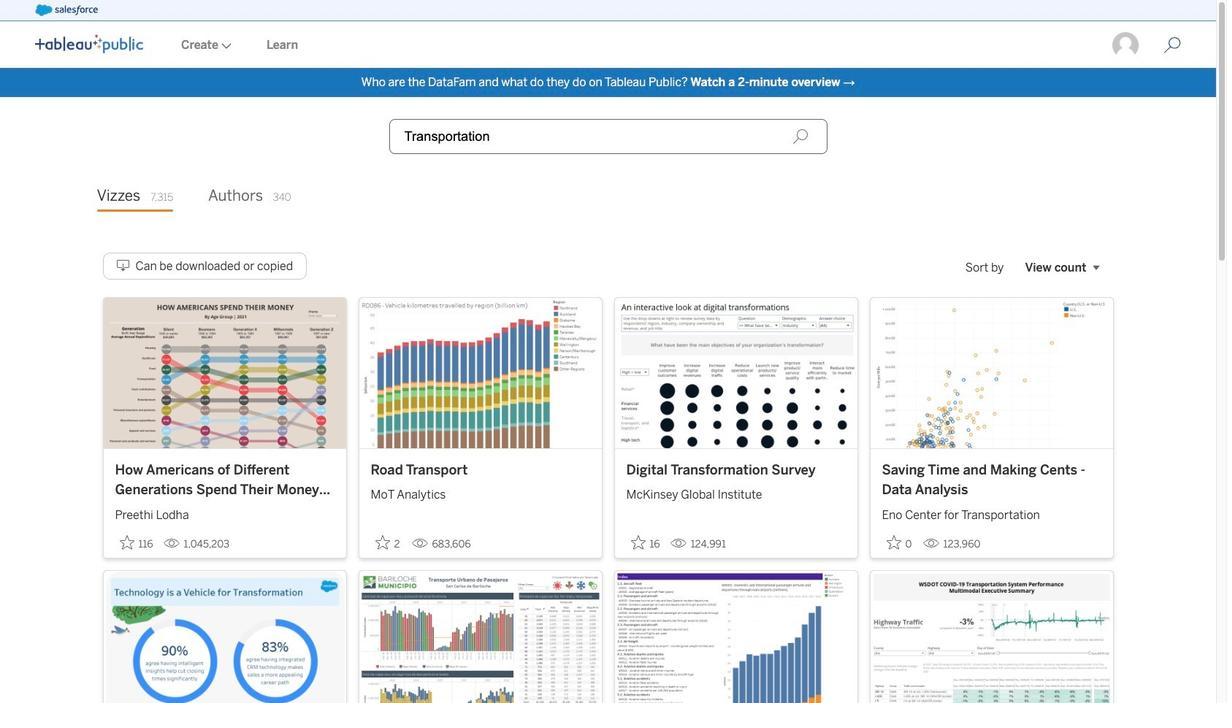Task type: vqa. For each thing, say whether or not it's contained in the screenshot.
second Add Favorite button from the right
yes



Task type: describe. For each thing, give the bounding box(es) containing it.
1 add favorite button from the left
[[115, 531, 158, 555]]

add favorite image
[[119, 535, 134, 550]]

create image
[[218, 43, 232, 49]]

logo image
[[35, 34, 143, 53]]

search image
[[792, 129, 808, 145]]



Task type: locate. For each thing, give the bounding box(es) containing it.
salesforce logo image
[[35, 4, 98, 16]]

workbook thumbnail image
[[103, 298, 346, 448], [359, 298, 602, 448], [615, 298, 857, 448], [871, 298, 1113, 448], [103, 571, 346, 704], [359, 571, 602, 704], [615, 571, 857, 704], [871, 571, 1113, 704]]

go to search image
[[1146, 37, 1199, 54]]

3 add favorite image from the left
[[887, 535, 901, 550]]

1 add favorite image from the left
[[375, 535, 390, 550]]

2 horizontal spatial add favorite image
[[887, 535, 901, 550]]

gary.orlando image
[[1111, 31, 1140, 60]]

add favorite image
[[375, 535, 390, 550], [631, 535, 646, 550], [887, 535, 901, 550]]

2 add favorite button from the left
[[371, 531, 406, 555]]

1 horizontal spatial add favorite image
[[631, 535, 646, 550]]

3 add favorite button from the left
[[627, 531, 665, 555]]

Add Favorite button
[[115, 531, 158, 555], [371, 531, 406, 555], [627, 531, 665, 555], [882, 531, 917, 555]]

Search input field
[[389, 119, 827, 154]]

4 add favorite button from the left
[[882, 531, 917, 555]]

2 add favorite image from the left
[[631, 535, 646, 550]]

0 horizontal spatial add favorite image
[[375, 535, 390, 550]]



